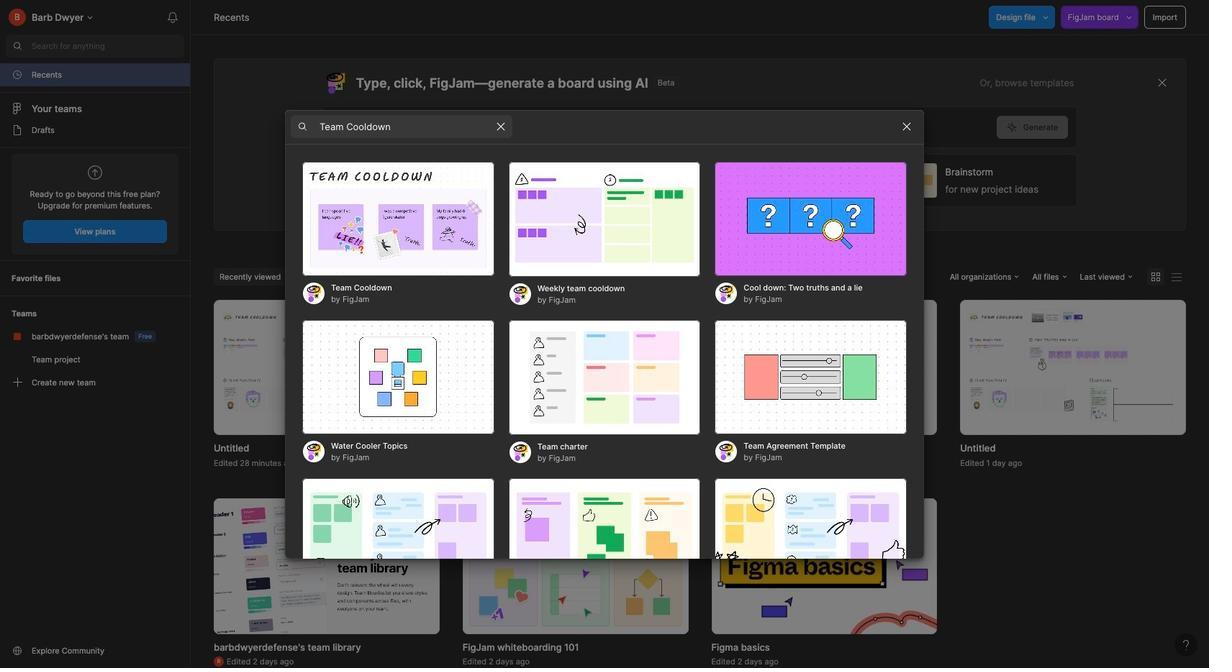 Task type: locate. For each thing, give the bounding box(es) containing it.
bell 32 image
[[161, 6, 184, 29]]

page 16 image
[[12, 125, 23, 136]]

dialog
[[285, 109, 924, 669]]

Search templates text field
[[320, 118, 490, 135]]

file thumbnail image
[[221, 309, 432, 427], [470, 309, 681, 427], [719, 309, 930, 427], [968, 309, 1179, 427], [214, 499, 440, 635], [463, 499, 689, 635], [712, 499, 938, 635]]

Search for anything text field
[[32, 40, 184, 52]]

team cooldown image
[[302, 162, 494, 277]]

team meeting agenda image
[[715, 478, 907, 594]]

water cooler topics image
[[302, 320, 494, 435]]



Task type: vqa. For each thing, say whether or not it's contained in the screenshot.
File name 'TEXT FIELD'
no



Task type: describe. For each thing, give the bounding box(es) containing it.
community 16 image
[[12, 646, 23, 657]]

team agreement template image
[[715, 320, 907, 435]]

recent 16 image
[[12, 69, 23, 81]]

Ex: A weekly team meeting, starting with an ice breaker field
[[324, 107, 997, 148]]

cool down: two truths and a lie image
[[715, 162, 907, 277]]

search 32 image
[[6, 35, 29, 58]]

team charter image
[[509, 320, 701, 435]]

team weekly image
[[302, 478, 494, 594]]

weekly team cooldown image
[[509, 162, 701, 277]]

team stand up image
[[509, 478, 701, 594]]



